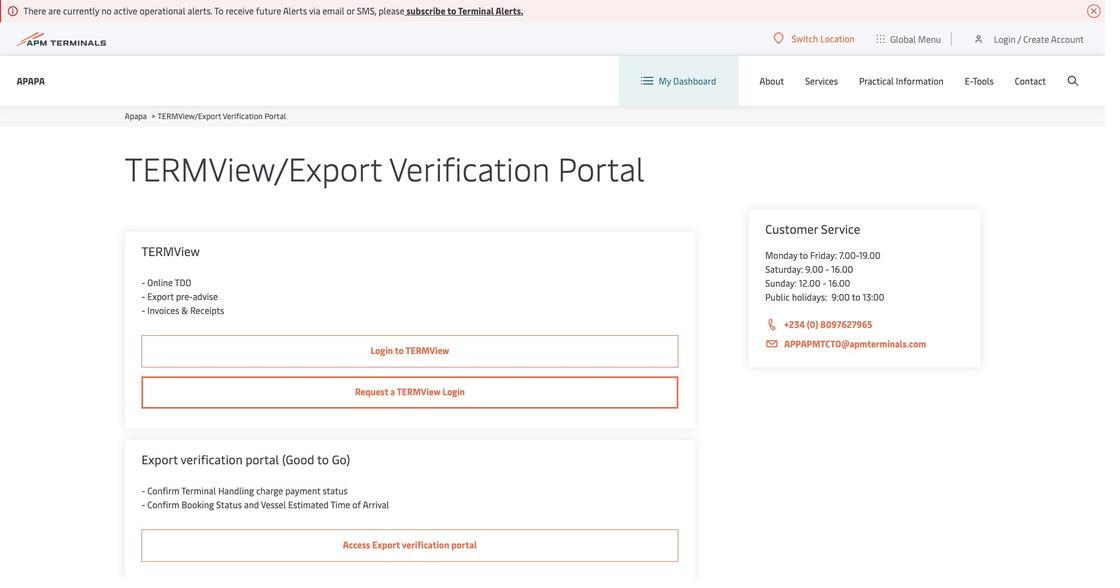 Task type: locate. For each thing, give the bounding box(es) containing it.
1 vertical spatial apapa link
[[125, 111, 147, 121]]

terminal left alerts.
[[458, 4, 494, 17]]

or
[[347, 4, 355, 17]]

pre-
[[176, 290, 193, 303]]

handling
[[218, 485, 254, 497]]

1 vertical spatial login
[[371, 344, 393, 357]]

0 vertical spatial terminal
[[458, 4, 494, 17]]

1 vertical spatial 16.00
[[829, 277, 851, 289]]

payment
[[285, 485, 321, 497]]

0 horizontal spatial terminal
[[181, 485, 216, 497]]

1 horizontal spatial login
[[443, 386, 465, 398]]

/
[[1018, 33, 1021, 45]]

0 vertical spatial 16.00
[[832, 263, 853, 275]]

apapa for apapa > termview/export verification portal
[[125, 111, 147, 121]]

about
[[760, 75, 784, 87]]

&
[[181, 304, 188, 316]]

practical information button
[[859, 56, 944, 106]]

1 horizontal spatial portal
[[558, 146, 645, 190]]

receipts
[[190, 304, 224, 316]]

to right 9:00
[[852, 291, 861, 303]]

to
[[447, 4, 456, 17], [800, 249, 808, 261], [852, 291, 861, 303], [395, 344, 404, 357], [317, 451, 329, 468]]

0 vertical spatial apapa link
[[17, 74, 45, 88]]

portal
[[265, 111, 286, 121], [558, 146, 645, 190]]

2 vertical spatial termview
[[397, 386, 441, 398]]

1 vertical spatial confirm
[[147, 499, 179, 511]]

0 horizontal spatial verification
[[223, 111, 263, 121]]

to inside login to termview link
[[395, 344, 404, 357]]

are
[[48, 4, 61, 17]]

0 horizontal spatial apapa
[[17, 74, 45, 87]]

1 horizontal spatial verification
[[389, 146, 550, 190]]

there
[[23, 4, 46, 17]]

terminal up booking on the bottom left of page
[[181, 485, 216, 497]]

access export verification portal link
[[142, 530, 679, 562]]

confirm
[[147, 485, 179, 497], [147, 499, 179, 511]]

to left go)
[[317, 451, 329, 468]]

1 vertical spatial verification
[[389, 146, 550, 190]]

verification
[[181, 451, 243, 468], [402, 539, 449, 551]]

0 vertical spatial portal
[[265, 111, 286, 121]]

apapa link
[[17, 74, 45, 88], [125, 111, 147, 121]]

status
[[323, 485, 348, 497]]

status
[[216, 499, 242, 511]]

1 horizontal spatial apapa
[[125, 111, 147, 121]]

12.00
[[799, 277, 821, 289]]

e-
[[965, 75, 973, 87]]

termview up online
[[142, 243, 200, 260]]

menu
[[918, 33, 941, 45]]

19.00
[[859, 249, 881, 261]]

0 horizontal spatial verification
[[181, 451, 243, 468]]

switch
[[792, 32, 818, 45]]

information
[[896, 75, 944, 87]]

subscribe
[[407, 4, 446, 17]]

0 vertical spatial export
[[147, 290, 174, 303]]

0 vertical spatial verification
[[223, 111, 263, 121]]

1 horizontal spatial portal
[[451, 539, 477, 551]]

16.00 down 7.00-
[[832, 263, 853, 275]]

monday
[[766, 249, 798, 261]]

terminal inside - confirm terminal handling charge payment status - confirm booking status and vessel estimated time of arrival
[[181, 485, 216, 497]]

0 horizontal spatial portal
[[246, 451, 279, 468]]

to right subscribe
[[447, 4, 456, 17]]

future
[[256, 4, 281, 17]]

to up a
[[395, 344, 404, 357]]

no
[[101, 4, 112, 17]]

0 vertical spatial apapa
[[17, 74, 45, 87]]

access
[[343, 539, 370, 551]]

apapa > termview/export verification portal
[[125, 111, 286, 121]]

2 horizontal spatial login
[[994, 33, 1016, 45]]

0 horizontal spatial portal
[[265, 111, 286, 121]]

1 vertical spatial terminal
[[181, 485, 216, 497]]

termview right a
[[397, 386, 441, 398]]

13:00
[[863, 291, 885, 303]]

apapa
[[17, 74, 45, 87], [125, 111, 147, 121]]

0 horizontal spatial login
[[371, 344, 393, 357]]

1 vertical spatial apapa
[[125, 111, 147, 121]]

email
[[323, 4, 344, 17]]

termview/export
[[158, 111, 221, 121], [125, 146, 382, 190]]

portal
[[246, 451, 279, 468], [451, 539, 477, 551]]

1 horizontal spatial terminal
[[458, 4, 494, 17]]

1 vertical spatial export
[[142, 451, 178, 468]]

>
[[152, 111, 155, 121]]

termview for request a termview login
[[397, 386, 441, 398]]

service
[[821, 221, 861, 237]]

dashboard
[[673, 75, 716, 87]]

my dashboard button
[[641, 56, 716, 106]]

0 vertical spatial termview/export
[[158, 111, 221, 121]]

1 vertical spatial termview
[[406, 344, 449, 357]]

login inside "link"
[[994, 33, 1016, 45]]

request
[[355, 386, 388, 398]]

switch location button
[[774, 32, 855, 45]]

1 confirm from the top
[[147, 485, 179, 497]]

16.00
[[832, 263, 853, 275], [829, 277, 851, 289]]

+234
[[784, 318, 805, 330]]

16.00 up 9:00
[[829, 277, 851, 289]]

subscribe to terminal alerts. link
[[405, 4, 524, 17]]

export
[[147, 290, 174, 303], [142, 451, 178, 468], [372, 539, 400, 551]]

apapa for apapa
[[17, 74, 45, 87]]

charge
[[256, 485, 283, 497]]

and
[[244, 499, 259, 511]]

currently
[[63, 4, 99, 17]]

switch location
[[792, 32, 855, 45]]

arrival
[[363, 499, 389, 511]]

0 vertical spatial confirm
[[147, 485, 179, 497]]

my dashboard
[[659, 75, 716, 87]]

time
[[331, 499, 350, 511]]

termview
[[142, 243, 200, 260], [406, 344, 449, 357], [397, 386, 441, 398]]

termview up request a termview login
[[406, 344, 449, 357]]

login to termview
[[371, 344, 449, 357]]

2 vertical spatial login
[[443, 386, 465, 398]]

0 vertical spatial login
[[994, 33, 1016, 45]]

1 horizontal spatial verification
[[402, 539, 449, 551]]



Task type: describe. For each thing, give the bounding box(es) containing it.
customer service
[[766, 221, 861, 237]]

to up 9.00
[[800, 249, 808, 261]]

1 horizontal spatial apapa link
[[125, 111, 147, 121]]

1 vertical spatial verification
[[402, 539, 449, 551]]

sunday:
[[766, 277, 797, 289]]

close alert image
[[1088, 4, 1101, 18]]

services button
[[805, 56, 838, 106]]

login for login / create account
[[994, 33, 1016, 45]]

practical
[[859, 75, 894, 87]]

my
[[659, 75, 671, 87]]

7.00-
[[839, 249, 859, 261]]

1 vertical spatial portal
[[558, 146, 645, 190]]

e-tools button
[[965, 56, 994, 106]]

global menu button
[[866, 22, 952, 55]]

go)
[[332, 451, 350, 468]]

please
[[379, 4, 405, 17]]

operational
[[140, 4, 185, 17]]

9:00
[[832, 291, 850, 303]]

via
[[309, 4, 320, 17]]

receive
[[226, 4, 254, 17]]

estimated
[[288, 499, 329, 511]]

2 vertical spatial export
[[372, 539, 400, 551]]

request a termview login
[[355, 386, 465, 398]]

login / create account link
[[974, 22, 1084, 55]]

there are currently no active operational alerts. to receive future alerts via email or sms, please subscribe to terminal alerts.
[[23, 4, 524, 17]]

customer
[[766, 221, 818, 237]]

1 vertical spatial portal
[[451, 539, 477, 551]]

(0)
[[807, 318, 819, 330]]

8097627965
[[821, 318, 873, 330]]

sms,
[[357, 4, 377, 17]]

services
[[805, 75, 838, 87]]

global
[[891, 33, 916, 45]]

9.00
[[805, 263, 824, 275]]

0 vertical spatial portal
[[246, 451, 279, 468]]

contact
[[1015, 75, 1046, 87]]

termview for login to termview
[[406, 344, 449, 357]]

2 confirm from the top
[[147, 499, 179, 511]]

about button
[[760, 56, 784, 106]]

global menu
[[891, 33, 941, 45]]

booking
[[182, 499, 214, 511]]

of
[[352, 499, 361, 511]]

practical information
[[859, 75, 944, 87]]

alerts.
[[496, 4, 524, 17]]

invoices
[[147, 304, 179, 316]]

0 horizontal spatial apapa link
[[17, 74, 45, 88]]

0 vertical spatial verification
[[181, 451, 243, 468]]

appapmtcto@apmterminals.com
[[784, 338, 926, 350]]

e-tools
[[965, 75, 994, 87]]

(good
[[282, 451, 314, 468]]

to
[[214, 4, 224, 17]]

advise
[[193, 290, 218, 303]]

login for login to termview
[[371, 344, 393, 357]]

- online tdo - export pre-advise - invoices & receipts
[[142, 276, 224, 316]]

account
[[1051, 33, 1084, 45]]

alerts.
[[188, 4, 212, 17]]

login to termview link
[[142, 335, 679, 368]]

access export verification portal
[[343, 539, 477, 551]]

saturday:
[[766, 263, 803, 275]]

request a termview login link
[[142, 377, 679, 409]]

contact button
[[1015, 56, 1046, 106]]

monday to friday: 7.00-19.00 saturday: 9.00 - 16.00 sunday: 12.00 - 16.00 public holidays:  9:00 to 13:00
[[766, 249, 885, 303]]

+234 (0) 8097627965
[[784, 318, 873, 330]]

active
[[114, 4, 138, 17]]

a
[[390, 386, 395, 398]]

export verification portal (good to go)
[[142, 451, 350, 468]]

tdo
[[175, 276, 191, 289]]

friday:
[[810, 249, 837, 261]]

appapmtcto@apmterminals.com link
[[766, 337, 964, 351]]

location
[[821, 32, 855, 45]]

online
[[147, 276, 173, 289]]

0 vertical spatial termview
[[142, 243, 200, 260]]

login / create account
[[994, 33, 1084, 45]]

termview/export verification portal
[[125, 146, 645, 190]]

- confirm terminal handling charge payment status - confirm booking status and vessel estimated time of arrival
[[142, 485, 389, 511]]

+234 (0) 8097627965 link
[[766, 318, 964, 332]]

tools
[[973, 75, 994, 87]]

1 vertical spatial termview/export
[[125, 146, 382, 190]]

export inside - online tdo - export pre-advise - invoices & receipts
[[147, 290, 174, 303]]

create
[[1024, 33, 1049, 45]]

alerts
[[283, 4, 307, 17]]

vessel
[[261, 499, 286, 511]]

public
[[766, 291, 790, 303]]



Task type: vqa. For each thing, say whether or not it's contained in the screenshot.
second Reefer from the top
no



